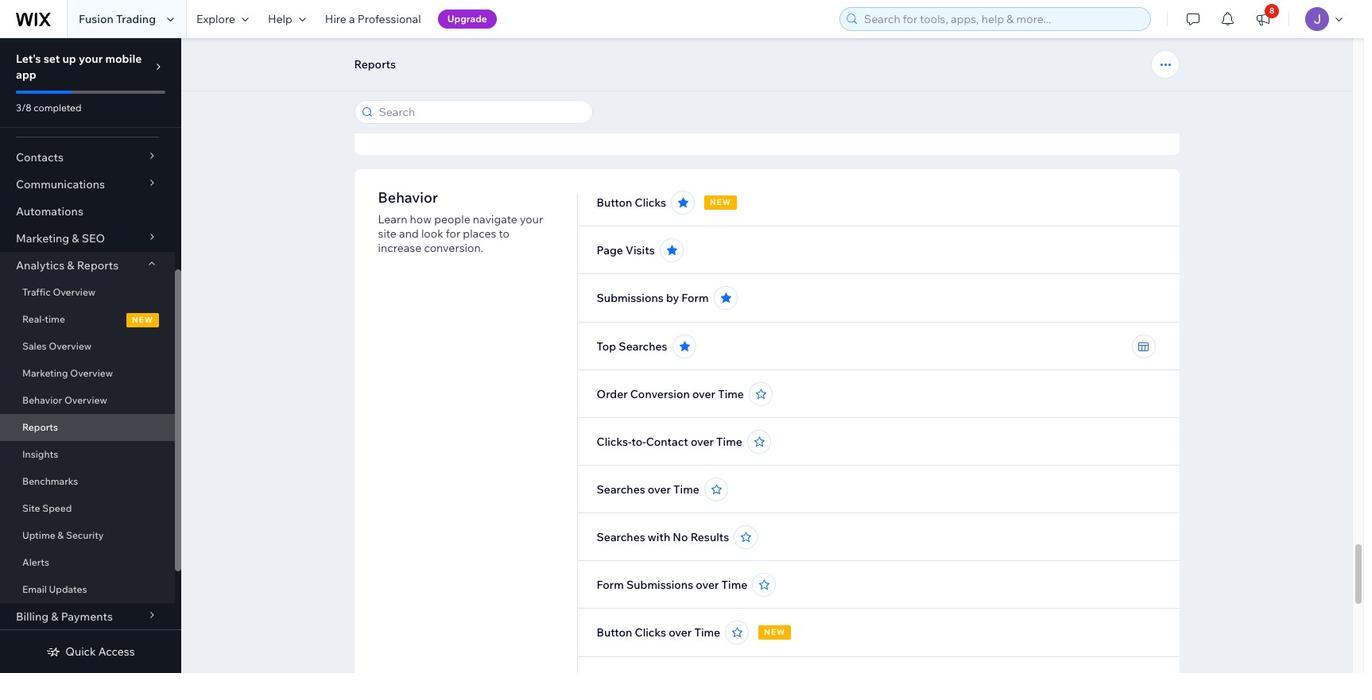 Task type: vqa. For each thing, say whether or not it's contained in the screenshot.
Free Free
no



Task type: describe. For each thing, give the bounding box(es) containing it.
contacts
[[16, 150, 64, 165]]

help button
[[258, 0, 315, 38]]

marketing overview link
[[0, 360, 175, 387]]

traffic
[[22, 286, 51, 298]]

mobile
[[105, 52, 142, 66]]

updates
[[49, 583, 87, 595]]

uptime & security link
[[0, 522, 175, 549]]

3/8 completed
[[16, 102, 81, 114]]

new for button clicks over time
[[764, 627, 785, 637]]

explore
[[196, 12, 235, 26]]

submissions by form
[[597, 291, 709, 305]]

traffic overview
[[22, 286, 96, 298]]

overview for marketing overview
[[70, 367, 113, 379]]

hire a professional
[[325, 12, 421, 26]]

marketing overview
[[22, 367, 113, 379]]

quick access button
[[46, 645, 135, 659]]

reports for reports link
[[22, 421, 58, 433]]

sales
[[22, 340, 47, 352]]

behavior for behavior learn how people navigate your site and look for places to increase conversion.
[[378, 188, 438, 207]]

set
[[43, 52, 60, 66]]

time for order conversion over time
[[718, 387, 744, 401]]

alerts
[[22, 556, 49, 568]]

fusion
[[79, 12, 114, 26]]

over up with
[[648, 482, 671, 497]]

uptime & security
[[22, 529, 104, 541]]

quick
[[65, 645, 96, 659]]

help
[[268, 12, 292, 26]]

reports for reports button
[[354, 57, 396, 72]]

insights
[[22, 448, 58, 460]]

completed
[[34, 102, 81, 114]]

behavior overview
[[22, 394, 107, 406]]

fusion trading
[[79, 12, 156, 26]]

site speed
[[22, 502, 72, 514]]

page
[[597, 243, 623, 258]]

increase
[[378, 241, 422, 255]]

over for clicks
[[669, 626, 692, 640]]

page visits
[[597, 243, 655, 258]]

time right contact
[[716, 435, 742, 449]]

reports link
[[0, 414, 175, 441]]

with
[[648, 530, 670, 544]]

reports inside dropdown button
[[77, 258, 119, 273]]

contact
[[646, 435, 688, 449]]

up
[[62, 52, 76, 66]]

real-time
[[22, 313, 65, 325]]

and
[[399, 227, 419, 241]]

marketing for marketing & seo
[[16, 231, 69, 246]]

less
[[629, 114, 649, 129]]

over right contact
[[691, 435, 714, 449]]

site
[[22, 502, 40, 514]]

sales overview link
[[0, 333, 175, 360]]

& for uptime
[[57, 529, 64, 541]]

overview for sales overview
[[49, 340, 92, 352]]

payments
[[61, 610, 113, 624]]

clicks-
[[597, 435, 632, 449]]

& for marketing
[[72, 231, 79, 246]]

quick access
[[65, 645, 135, 659]]

for
[[446, 227, 460, 241]]

show
[[597, 114, 626, 129]]

speed
[[42, 502, 72, 514]]

sidebar element
[[0, 38, 181, 673]]

clicks for button clicks over time
[[635, 626, 666, 640]]

site speed link
[[0, 495, 175, 522]]

top searches
[[597, 339, 667, 354]]

searches for with
[[597, 530, 645, 544]]

trading
[[116, 12, 156, 26]]

communications button
[[0, 171, 175, 198]]

button for button clicks
[[597, 196, 632, 210]]

places
[[463, 227, 496, 241]]

0 vertical spatial searches
[[619, 339, 667, 354]]

overview for behavior overview
[[64, 394, 107, 406]]

contacts button
[[0, 144, 175, 171]]

conversion
[[630, 387, 690, 401]]

seo
[[82, 231, 105, 246]]

3/8
[[16, 102, 31, 114]]

over for conversion
[[692, 387, 715, 401]]

behavior learn how people navigate your site and look for places to increase conversion.
[[378, 188, 543, 255]]

billing & payments button
[[0, 603, 175, 630]]

searches over time
[[597, 482, 699, 497]]

by
[[666, 291, 679, 305]]

results
[[690, 530, 729, 544]]

clicks for button clicks
[[635, 196, 666, 210]]

clicks-to-contact over time
[[597, 435, 742, 449]]

let's set up your mobile app
[[16, 52, 142, 82]]

button for button clicks over time
[[597, 626, 632, 640]]

0 horizontal spatial form
[[597, 578, 624, 592]]

new for button clicks
[[710, 197, 731, 207]]

conversion.
[[424, 241, 483, 255]]



Task type: locate. For each thing, give the bounding box(es) containing it.
behavior inside sidebar element
[[22, 394, 62, 406]]

button up page
[[597, 196, 632, 210]]

people
[[434, 212, 470, 227]]

email updates
[[22, 583, 87, 595]]

time
[[45, 313, 65, 325]]

reports down hire a professional
[[354, 57, 396, 72]]

& inside dropdown button
[[67, 258, 74, 273]]

button clicks
[[597, 196, 666, 210]]

app
[[16, 68, 36, 82]]

behavior overview link
[[0, 387, 175, 414]]

1 vertical spatial submissions
[[626, 578, 693, 592]]

1 horizontal spatial behavior
[[378, 188, 438, 207]]

submissions down with
[[626, 578, 693, 592]]

learn
[[378, 212, 407, 227]]

form right by
[[681, 291, 709, 305]]

clicks
[[635, 196, 666, 210], [635, 626, 666, 640]]

show less button
[[597, 114, 668, 129]]

access
[[98, 645, 135, 659]]

overview down the marketing overview link
[[64, 394, 107, 406]]

look
[[421, 227, 443, 241]]

overview for traffic overview
[[53, 286, 96, 298]]

new inside sidebar element
[[132, 315, 153, 325]]

over for submissions
[[696, 578, 719, 592]]

0 vertical spatial button
[[597, 196, 632, 210]]

your right up
[[79, 52, 103, 66]]

your inside the let's set up your mobile app
[[79, 52, 103, 66]]

no
[[673, 530, 688, 544]]

1 horizontal spatial reports
[[77, 258, 119, 273]]

time down results
[[721, 578, 747, 592]]

& left seo
[[72, 231, 79, 246]]

upgrade
[[447, 13, 487, 25]]

email updates link
[[0, 576, 175, 603]]

to-
[[632, 435, 646, 449]]

hire
[[325, 12, 346, 26]]

& inside dropdown button
[[51, 610, 58, 624]]

show less
[[597, 114, 649, 129]]

billing
[[16, 610, 49, 624]]

behavior down marketing overview
[[22, 394, 62, 406]]

0 vertical spatial your
[[79, 52, 103, 66]]

your inside behavior learn how people navigate your site and look for places to increase conversion.
[[520, 212, 543, 227]]

2 clicks from the top
[[635, 626, 666, 640]]

1 vertical spatial your
[[520, 212, 543, 227]]

a
[[349, 12, 355, 26]]

automations
[[16, 204, 83, 219]]

searches right top
[[619, 339, 667, 354]]

site
[[378, 227, 397, 241]]

& for billing
[[51, 610, 58, 624]]

benchmarks link
[[0, 468, 175, 495]]

1 horizontal spatial new
[[710, 197, 731, 207]]

marketing inside popup button
[[16, 231, 69, 246]]

button
[[597, 196, 632, 210], [597, 626, 632, 640]]

behavior up how
[[378, 188, 438, 207]]

& down marketing & seo
[[67, 258, 74, 273]]

1 vertical spatial marketing
[[22, 367, 68, 379]]

2 vertical spatial reports
[[22, 421, 58, 433]]

reports inside button
[[354, 57, 396, 72]]

2 vertical spatial new
[[764, 627, 785, 637]]

0 vertical spatial behavior
[[378, 188, 438, 207]]

over down results
[[696, 578, 719, 592]]

navigate
[[473, 212, 517, 227]]

time up the no
[[673, 482, 699, 497]]

behavior inside behavior learn how people navigate your site and look for places to increase conversion.
[[378, 188, 438, 207]]

over down form submissions over time
[[669, 626, 692, 640]]

time for button clicks over time
[[694, 626, 720, 640]]

0 vertical spatial marketing
[[16, 231, 69, 246]]

overview up marketing overview
[[49, 340, 92, 352]]

security
[[66, 529, 104, 541]]

1 vertical spatial behavior
[[22, 394, 62, 406]]

1 horizontal spatial your
[[520, 212, 543, 227]]

searches for over
[[597, 482, 645, 497]]

new
[[710, 197, 731, 207], [132, 315, 153, 325], [764, 627, 785, 637]]

0 vertical spatial submissions
[[597, 291, 664, 305]]

& right billing
[[51, 610, 58, 624]]

form
[[681, 291, 709, 305], [597, 578, 624, 592]]

0 horizontal spatial new
[[132, 315, 153, 325]]

searches down clicks-
[[597, 482, 645, 497]]

analytics & reports
[[16, 258, 119, 273]]

2 horizontal spatial new
[[764, 627, 785, 637]]

form up button clicks over time
[[597, 578, 624, 592]]

communications
[[16, 177, 105, 192]]

1 vertical spatial reports
[[77, 258, 119, 273]]

reports down seo
[[77, 258, 119, 273]]

time right "conversion"
[[718, 387, 744, 401]]

analytics & reports button
[[0, 252, 175, 279]]

0 vertical spatial form
[[681, 291, 709, 305]]

time for form submissions over time
[[721, 578, 747, 592]]

order
[[597, 387, 628, 401]]

1 vertical spatial clicks
[[635, 626, 666, 640]]

2 vertical spatial searches
[[597, 530, 645, 544]]

0 vertical spatial clicks
[[635, 196, 666, 210]]

analytics
[[16, 258, 65, 273]]

marketing & seo
[[16, 231, 105, 246]]

0 horizontal spatial behavior
[[22, 394, 62, 406]]

marketing for marketing overview
[[22, 367, 68, 379]]

reports up insights
[[22, 421, 58, 433]]

1 vertical spatial button
[[597, 626, 632, 640]]

Search for tools, apps, help & more... field
[[859, 8, 1145, 30]]

billing & payments
[[16, 610, 113, 624]]

reports
[[354, 57, 396, 72], [77, 258, 119, 273], [22, 421, 58, 433]]

clicks down form submissions over time
[[635, 626, 666, 640]]

over
[[692, 387, 715, 401], [691, 435, 714, 449], [648, 482, 671, 497], [696, 578, 719, 592], [669, 626, 692, 640]]

0 vertical spatial reports
[[354, 57, 396, 72]]

overview
[[53, 286, 96, 298], [49, 340, 92, 352], [70, 367, 113, 379], [64, 394, 107, 406]]

email
[[22, 583, 47, 595]]

0 horizontal spatial reports
[[22, 421, 58, 433]]

visits
[[626, 243, 655, 258]]

over right "conversion"
[[692, 387, 715, 401]]

your right to
[[520, 212, 543, 227]]

searches with no results
[[597, 530, 729, 544]]

Search field
[[374, 101, 587, 123]]

professional
[[358, 12, 421, 26]]

behavior for behavior overview
[[22, 394, 62, 406]]

searches
[[619, 339, 667, 354], [597, 482, 645, 497], [597, 530, 645, 544]]

& right the uptime in the bottom left of the page
[[57, 529, 64, 541]]

overview down 'sales overview' link
[[70, 367, 113, 379]]

button down form submissions over time
[[597, 626, 632, 640]]

1 horizontal spatial form
[[681, 291, 709, 305]]

&
[[72, 231, 79, 246], [67, 258, 74, 273], [57, 529, 64, 541], [51, 610, 58, 624]]

upgrade button
[[438, 10, 497, 29]]

marketing & seo button
[[0, 225, 175, 252]]

marketing up analytics
[[16, 231, 69, 246]]

clicks up the visits
[[635, 196, 666, 210]]

& for analytics
[[67, 258, 74, 273]]

0 vertical spatial new
[[710, 197, 731, 207]]

automations link
[[0, 198, 175, 225]]

searches left with
[[597, 530, 645, 544]]

1 vertical spatial new
[[132, 315, 153, 325]]

marketing down sales
[[22, 367, 68, 379]]

8
[[1269, 6, 1274, 16]]

2 button from the top
[[597, 626, 632, 640]]

2 horizontal spatial reports
[[354, 57, 396, 72]]

real-
[[22, 313, 45, 325]]

button clicks over time
[[597, 626, 720, 640]]

let's
[[16, 52, 41, 66]]

0 horizontal spatial your
[[79, 52, 103, 66]]

1 vertical spatial searches
[[597, 482, 645, 497]]

alerts link
[[0, 549, 175, 576]]

overview down analytics & reports
[[53, 286, 96, 298]]

hire a professional link
[[315, 0, 431, 38]]

to
[[499, 227, 510, 241]]

time down form submissions over time
[[694, 626, 720, 640]]

traffic overview link
[[0, 279, 175, 306]]

insights link
[[0, 441, 175, 468]]

form submissions over time
[[597, 578, 747, 592]]

submissions left by
[[597, 291, 664, 305]]

1 button from the top
[[597, 196, 632, 210]]

1 vertical spatial form
[[597, 578, 624, 592]]

1 clicks from the top
[[635, 196, 666, 210]]

order conversion over time
[[597, 387, 744, 401]]

benchmarks
[[22, 475, 78, 487]]

& inside popup button
[[72, 231, 79, 246]]

how
[[410, 212, 432, 227]]



